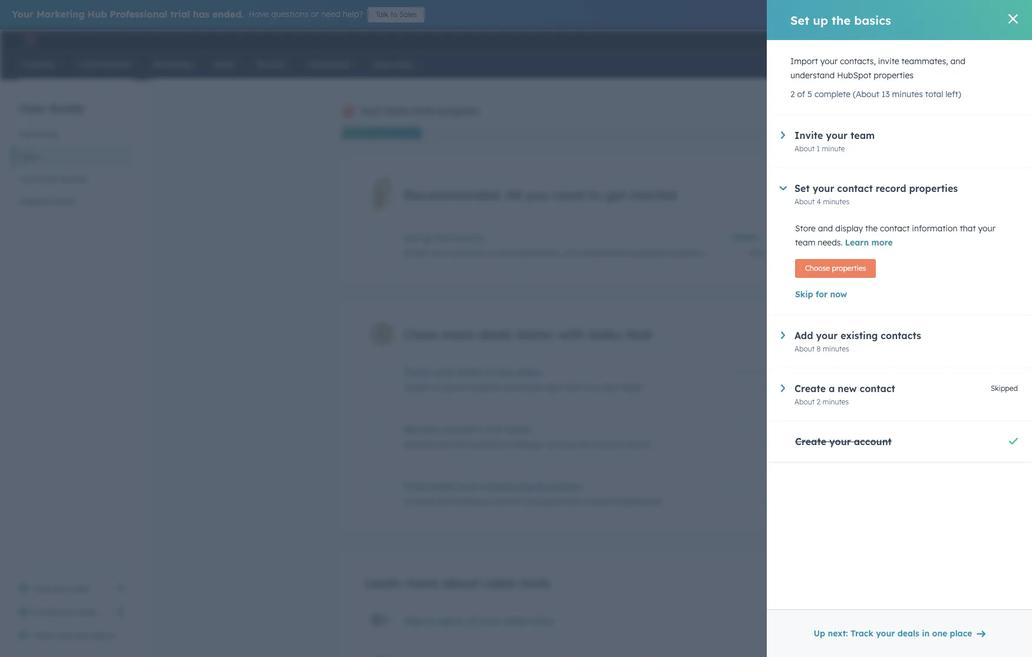 Task type: vqa. For each thing, say whether or not it's contained in the screenshot.
focus in Sales Start With A Dashboard Of 5 Reports That Focus On Your Deals And Sales. Track Your Team'S Activities, With Prospects But Also In Their Deals.
no



Task type: locate. For each thing, give the bounding box(es) containing it.
notifications image
[[941, 35, 951, 45]]

2 of 5 complete (about 13 minutes total left)
[[791, 89, 961, 100]]

0 horizontal spatial place
[[517, 367, 543, 379]]

your for your sales tools progress
[[360, 105, 382, 117]]

0 vertical spatial 13
[[882, 89, 890, 100]]

hub left professional in the top of the page
[[88, 8, 107, 20]]

1 vertical spatial learn
[[365, 575, 401, 592]]

0 vertical spatial set
[[791, 13, 810, 27]]

0 vertical spatial understand
[[791, 70, 835, 81]]

and up needs.
[[818, 223, 833, 234]]

need right or
[[321, 9, 340, 19]]

about 2 minutes
[[764, 497, 819, 506]]

store and display the contact information that your team needs.
[[795, 223, 996, 248]]

set for set up the basics
[[791, 13, 810, 27]]

view
[[33, 584, 52, 595]]

0 vertical spatial more
[[872, 238, 893, 248]]

0 vertical spatial up
[[813, 13, 828, 27]]

set up the basics dialog
[[767, 0, 1032, 658]]

up next: track your deals in one place
[[814, 629, 972, 640]]

sales button
[[12, 146, 132, 168]]

one inside button
[[932, 629, 948, 640]]

of inside set up the basics dialog
[[797, 89, 805, 100]]

1 horizontal spatial one
[[932, 629, 948, 640]]

0 horizontal spatial team
[[78, 608, 98, 618]]

menu containing music
[[781, 29, 1018, 48]]

0 horizontal spatial record
[[626, 440, 651, 450]]

set inside set your contact record properties about 4 minutes
[[795, 183, 810, 195]]

understand inside the set up the basics import your contacts, invite teammates, and understand hubspot properties
[[581, 248, 625, 259]]

track right next:
[[851, 629, 874, 640]]

hubspot link
[[14, 32, 44, 46]]

invite up start
[[33, 608, 56, 618]]

up for set up the basics
[[813, 13, 828, 27]]

0 horizontal spatial basics
[[455, 232, 484, 244]]

track your deals in one place create a custom pipeline, and never lose track of a sale again
[[404, 367, 644, 393]]

of down about
[[467, 616, 477, 628]]

more inside button
[[872, 238, 893, 248]]

teammates, down set up the basics button
[[515, 248, 561, 259]]

1 vertical spatial performance
[[440, 497, 490, 508]]

up inside the set up the basics import your contacts, invite teammates, and understand hubspot properties
[[422, 232, 434, 244]]

0 vertical spatial invite
[[795, 130, 823, 141]]

2 close from the top
[[404, 481, 429, 493]]

0 horizontal spatial in
[[485, 367, 494, 379]]

understand up 5 on the right top of page
[[791, 70, 835, 81]]

marketplaces button
[[870, 29, 894, 48]]

started
[[630, 187, 677, 203]]

1 horizontal spatial in
[[922, 629, 930, 640]]

dashboard
[[621, 497, 664, 508]]

0 vertical spatial need
[[321, 9, 340, 19]]

1 horizontal spatial more
[[442, 327, 475, 343]]

team inside invite your team about 1 minute
[[851, 130, 875, 141]]

1 horizontal spatial track
[[851, 629, 874, 640]]

0 vertical spatial demo
[[438, 616, 464, 628]]

guide
[[49, 101, 84, 115]]

deals
[[478, 327, 512, 343], [457, 367, 482, 379], [432, 481, 457, 493], [898, 629, 920, 640]]

record inside quickly connect with leads send emails and schedule meetings, all from the contact record
[[626, 440, 651, 450]]

hub up again
[[626, 327, 652, 343]]

2 vertical spatial caret image
[[781, 332, 785, 339]]

quickly
[[404, 424, 439, 436]]

2 horizontal spatial of
[[797, 89, 805, 100]]

caret image for add
[[781, 332, 785, 339]]

import your contacts, invite teammates, and understand hubspot properties
[[791, 56, 966, 81]]

the up the calling icon dropdown button on the right of page
[[832, 13, 851, 27]]

1 horizontal spatial basics
[[854, 13, 891, 27]]

teammates,
[[902, 56, 948, 67], [515, 248, 561, 259]]

basics inside dialog
[[854, 13, 891, 27]]

your up hubspot icon
[[12, 8, 33, 20]]

complete
[[815, 89, 851, 100]]

contacts, inside 'import your contacts, invite teammates, and understand hubspot properties'
[[840, 56, 876, 67]]

left)
[[946, 89, 961, 100]]

performance
[[520, 481, 581, 493], [440, 497, 490, 508]]

a left new
[[829, 383, 835, 395]]

tools
[[412, 105, 435, 117], [519, 575, 550, 592], [531, 616, 553, 628]]

in inside up next: track your deals in one place button
[[922, 629, 930, 640]]

create for create a new contact about 2 minutes
[[795, 383, 826, 395]]

1 horizontal spatial of
[[586, 383, 594, 393]]

take a demo of your sales tools link
[[404, 616, 553, 628]]

0 vertical spatial of
[[797, 89, 805, 100]]

calling icon image
[[852, 34, 862, 45]]

invite up 1
[[795, 130, 823, 141]]

close for close deals and analyze performance forecast performance and hit your goals with a reports dashboard
[[404, 481, 429, 493]]

13
[[882, 89, 890, 100], [770, 248, 777, 257]]

1 horizontal spatial teammates,
[[902, 56, 948, 67]]

1 vertical spatial teammates,
[[515, 248, 561, 259]]

more
[[872, 238, 893, 248], [442, 327, 475, 343], [405, 575, 438, 592]]

0 vertical spatial in
[[485, 367, 494, 379]]

2 down the 7
[[786, 497, 790, 506]]

with up schedule
[[482, 424, 502, 436]]

up
[[814, 629, 825, 640]]

user guide views element
[[12, 80, 132, 213]]

1 vertical spatial tools
[[519, 575, 550, 592]]

close more deals faster with sales hub
[[404, 327, 652, 343]]

1 vertical spatial record
[[626, 440, 651, 450]]

2 vertical spatial of
[[467, 616, 477, 628]]

0 vertical spatial 4
[[817, 198, 821, 206]]

0 vertical spatial marketing
[[36, 8, 85, 20]]

basics down recommended:
[[455, 232, 484, 244]]

create
[[404, 383, 429, 393], [795, 383, 826, 395], [795, 436, 827, 448]]

sales up customer
[[19, 152, 39, 162]]

from
[[558, 440, 577, 450]]

1 vertical spatial hubspot
[[628, 248, 662, 259]]

quickly connect with leads send emails and schedule meetings, all from the contact record
[[404, 424, 651, 450]]

0 vertical spatial one
[[497, 367, 514, 379]]

properties inside choose properties "link"
[[832, 264, 866, 273]]

set
[[791, 13, 810, 27], [795, 183, 810, 195], [404, 232, 419, 244]]

about
[[795, 144, 815, 153], [795, 198, 815, 206], [748, 248, 768, 257], [795, 345, 815, 354], [764, 383, 784, 392], [795, 398, 815, 407], [764, 440, 785, 449], [764, 497, 784, 506]]

more for learn more
[[872, 238, 893, 248]]

pipeline,
[[470, 383, 503, 393]]

0 vertical spatial hubspot
[[837, 70, 872, 81]]

2 horizontal spatial team
[[851, 130, 875, 141]]

1 vertical spatial one
[[932, 629, 948, 640]]

hubspot inside 'import your contacts, invite teammates, and understand hubspot properties'
[[837, 70, 872, 81]]

caret image for invite
[[781, 131, 785, 139]]

0 horizontal spatial teammates,
[[515, 248, 561, 259]]

1 vertical spatial demo
[[92, 631, 114, 642]]

1 vertical spatial track
[[851, 629, 874, 640]]

2 vertical spatial more
[[405, 575, 438, 592]]

your inside add your existing contacts about 8 minutes
[[816, 330, 838, 342]]

basics up marketplaces 'popup button'
[[854, 13, 891, 27]]

0 vertical spatial hub
[[88, 8, 107, 20]]

0 horizontal spatial invite
[[491, 248, 512, 259]]

create inside create a new contact about 2 minutes
[[795, 383, 826, 395]]

basics inside the set up the basics import your contacts, invite teammates, and understand hubspot properties
[[455, 232, 484, 244]]

0 horizontal spatial up
[[422, 232, 434, 244]]

0 vertical spatial learn
[[845, 238, 869, 248]]

to right the talk
[[391, 10, 397, 19]]

one
[[497, 367, 514, 379], [932, 629, 948, 640]]

learn for learn more
[[845, 238, 869, 248]]

website (cms)
[[19, 196, 76, 207]]

record up dashboard
[[626, 440, 651, 450]]

skip for now
[[795, 289, 847, 300]]

your up your sales tools progress "progress bar"
[[360, 105, 382, 117]]

place inside button
[[950, 629, 972, 640]]

2 vertical spatial team
[[78, 608, 98, 618]]

sales inside user guide views element
[[19, 152, 39, 162]]

team for invite your team
[[78, 608, 98, 618]]

contact inside quickly connect with leads send emails and schedule meetings, all from the contact record
[[594, 440, 623, 450]]

learn
[[845, 238, 869, 248], [365, 575, 401, 592]]

invite inside invite your team about 1 minute
[[795, 130, 823, 141]]

0 horizontal spatial import
[[404, 248, 431, 259]]

with right the faster
[[558, 327, 585, 343]]

and inside store and display the contact information that your team needs.
[[818, 223, 833, 234]]

a left reports
[[584, 497, 589, 508]]

0 vertical spatial tools
[[412, 105, 435, 117]]

2 vertical spatial with
[[565, 497, 581, 508]]

minutes right 8
[[823, 345, 849, 354]]

place inside track your deals in one place create a custom pipeline, and never lose track of a sale again
[[517, 367, 543, 379]]

invite inside 'import your contacts, invite teammates, and understand hubspot properties'
[[878, 56, 899, 67]]

create left custom
[[404, 383, 429, 393]]

2 left 5 on the right top of page
[[791, 89, 795, 100]]

1 horizontal spatial place
[[950, 629, 972, 640]]

your inside 'import your contacts, invite teammates, and understand hubspot properties'
[[821, 56, 838, 67]]

close image
[[1009, 14, 1018, 24]]

1 vertical spatial hub
[[626, 327, 652, 343]]

1 vertical spatial marketing
[[19, 129, 58, 140]]

demo for a
[[438, 616, 464, 628]]

1 close from the top
[[404, 327, 438, 343]]

0 horizontal spatial hubspot
[[628, 248, 662, 259]]

learn for learn more about sales tools
[[365, 575, 401, 592]]

caret image
[[781, 131, 785, 139], [780, 186, 787, 191], [781, 332, 785, 339]]

team right 17% in the top of the page
[[851, 130, 875, 141]]

music
[[979, 34, 999, 44]]

record up store and display the contact information that your team needs.
[[876, 183, 906, 195]]

0 vertical spatial sales
[[484, 575, 516, 592]]

import
[[791, 56, 818, 67], [404, 248, 431, 259]]

and down set up the basics button
[[564, 248, 579, 259]]

basics for set up the basics
[[854, 13, 891, 27]]

deals inside track your deals in one place create a custom pipeline, and never lose track of a sale again
[[457, 367, 482, 379]]

1 horizontal spatial 13
[[882, 89, 890, 100]]

close inside close deals and analyze performance forecast performance and hit your goals with a reports dashboard
[[404, 481, 429, 493]]

create right the 7
[[795, 436, 827, 448]]

up inside dialog
[[813, 13, 828, 27]]

place
[[517, 367, 543, 379], [950, 629, 972, 640]]

performance down analyze
[[440, 497, 490, 508]]

1 horizontal spatial learn
[[845, 238, 869, 248]]

more down set your contact record properties about 4 minutes
[[872, 238, 893, 248]]

more up take
[[405, 575, 438, 592]]

1 vertical spatial up
[[422, 232, 434, 244]]

1 vertical spatial more
[[442, 327, 475, 343]]

properties
[[874, 70, 914, 81], [909, 183, 958, 195], [664, 248, 704, 259], [832, 264, 866, 273]]

a left custom
[[432, 383, 437, 393]]

a right take
[[429, 616, 435, 628]]

sales up sale
[[589, 327, 622, 343]]

1 vertical spatial basics
[[455, 232, 484, 244]]

invite for invite your team about 1 minute
[[795, 130, 823, 141]]

contact up learn more
[[880, 223, 910, 234]]

import inside 'import your contacts, invite teammates, and understand hubspot properties'
[[791, 56, 818, 67]]

set inside the set up the basics import your contacts, invite teammates, and understand hubspot properties
[[404, 232, 419, 244]]

new
[[838, 383, 857, 395]]

minutes left the left
[[779, 248, 806, 257]]

deals inside close deals and analyze performance forecast performance and hit your goals with a reports dashboard
[[432, 481, 457, 493]]

demo right 'overview'
[[92, 631, 114, 642]]

track inside button
[[851, 629, 874, 640]]

2 vertical spatial 2
[[786, 497, 790, 506]]

display
[[836, 223, 863, 234]]

and
[[951, 56, 966, 67], [818, 223, 833, 234], [564, 248, 579, 259], [505, 383, 520, 393], [453, 440, 468, 450], [460, 481, 478, 493], [492, 497, 507, 508]]

2 down the 0%
[[817, 398, 821, 407]]

view your plan
[[33, 584, 90, 595]]

1 horizontal spatial record
[[876, 183, 906, 195]]

4
[[817, 198, 821, 206], [786, 383, 790, 392]]

set for set up the basics import your contacts, invite teammates, and understand hubspot properties
[[404, 232, 419, 244]]

1 horizontal spatial invite
[[795, 130, 823, 141]]

0 vertical spatial team
[[851, 130, 875, 141]]

performance up goals
[[520, 481, 581, 493]]

hubspot inside the set up the basics import your contacts, invite teammates, and understand hubspot properties
[[628, 248, 662, 259]]

for
[[816, 289, 828, 300]]

13 inside set up the basics dialog
[[882, 89, 890, 100]]

demo right take
[[438, 616, 464, 628]]

0 horizontal spatial to
[[391, 10, 397, 19]]

2
[[791, 89, 795, 100], [817, 398, 821, 407], [786, 497, 790, 506]]

about 7 minutes
[[764, 440, 819, 449]]

marketing down user
[[19, 129, 58, 140]]

of
[[797, 89, 805, 100], [586, 383, 594, 393], [467, 616, 477, 628]]

contact right the "from"
[[594, 440, 623, 450]]

choose
[[805, 264, 830, 273]]

sales
[[399, 10, 417, 19], [385, 105, 409, 117], [19, 152, 39, 162], [589, 327, 622, 343]]

demo for overview
[[92, 631, 114, 642]]

0 vertical spatial to
[[391, 10, 397, 19]]

1 vertical spatial caret image
[[780, 186, 787, 191]]

to left get
[[589, 187, 602, 203]]

team inside button
[[78, 608, 98, 618]]

in inside track your deals in one place create a custom pipeline, and never lose track of a sale again
[[485, 367, 494, 379]]

view your plan link
[[12, 578, 132, 601]]

help button
[[897, 29, 917, 48]]

contact inside set your contact record properties about 4 minutes
[[837, 183, 873, 195]]

a left sale
[[596, 383, 601, 393]]

4 inside set your contact record properties about 4 minutes
[[817, 198, 821, 206]]

to inside button
[[391, 10, 397, 19]]

close
[[404, 327, 438, 343], [404, 481, 429, 493]]

have
[[249, 9, 269, 19]]

menu item
[[844, 29, 846, 48]]

sales right the talk
[[399, 10, 417, 19]]

the up learn more
[[866, 223, 878, 234]]

need
[[321, 9, 340, 19], [553, 187, 585, 203]]

schedule
[[470, 440, 504, 450]]

the right the "from"
[[579, 440, 591, 450]]

0 vertical spatial track
[[404, 367, 430, 379]]

0 vertical spatial place
[[517, 367, 543, 379]]

invite for invite your team
[[33, 608, 56, 618]]

understand down set up the basics button
[[581, 248, 625, 259]]

and down connect
[[453, 440, 468, 450]]

create down the 0%
[[795, 383, 826, 395]]

13 right the (about on the right top of the page
[[882, 89, 890, 100]]

lose
[[546, 383, 561, 393]]

0 horizontal spatial need
[[321, 9, 340, 19]]

set up the basics
[[791, 13, 891, 27]]

sales up your sales tools progress "progress bar"
[[385, 105, 409, 117]]

customer service
[[19, 174, 87, 185]]

team up the left
[[795, 238, 816, 248]]

team down plan
[[78, 608, 98, 618]]

next:
[[828, 629, 848, 640]]

and down notifications image
[[951, 56, 966, 67]]

calling icon button
[[847, 31, 867, 47]]

and inside 'import your contacts, invite teammates, and understand hubspot properties'
[[951, 56, 966, 67]]

1 vertical spatial to
[[589, 187, 602, 203]]

need right the you
[[553, 187, 585, 203]]

take a demo of your sales tools
[[404, 616, 553, 628]]

up down recommended:
[[422, 232, 434, 244]]

close deals and analyze performance button
[[404, 481, 723, 493]]

caret image for set
[[780, 186, 787, 191]]

close image
[[1004, 10, 1013, 19]]

4 right caret image
[[786, 383, 790, 392]]

2 inside create a new contact about 2 minutes
[[817, 398, 821, 407]]

create inside track your deals in one place create a custom pipeline, and never lose track of a sale again
[[404, 383, 429, 393]]

0 vertical spatial your
[[12, 8, 33, 20]]

track
[[404, 367, 430, 379], [851, 629, 874, 640]]

and inside quickly connect with leads send emails and schedule meetings, all from the contact record
[[453, 440, 468, 450]]

0 vertical spatial import
[[791, 56, 818, 67]]

contact right new
[[860, 383, 896, 395]]

menu
[[781, 29, 1018, 48]]

4 up 40%
[[817, 198, 821, 206]]

1 horizontal spatial demo
[[438, 616, 464, 628]]

add
[[795, 330, 813, 342]]

track up quickly
[[404, 367, 430, 379]]

minutes inside set your contact record properties about 4 minutes
[[823, 198, 850, 206]]

user
[[19, 101, 46, 115]]

0 horizontal spatial 2
[[786, 497, 790, 506]]

teammates, down "settings" image
[[902, 56, 948, 67]]

up next: track your deals in one place button
[[806, 623, 993, 646]]

skipped
[[991, 384, 1018, 393]]

record inside set your contact record properties about 4 minutes
[[876, 183, 906, 195]]

0 vertical spatial teammates,
[[902, 56, 948, 67]]

emails
[[425, 440, 451, 450]]

contact inside create a new contact about 2 minutes
[[860, 383, 896, 395]]

marketing up "hubspot" link
[[36, 8, 85, 20]]

[object object] complete progress bar
[[730, 236, 758, 239]]

1 horizontal spatial your
[[360, 105, 382, 117]]

1 vertical spatial your
[[360, 105, 382, 117]]

has
[[193, 8, 210, 20]]

invite your team about 1 minute
[[795, 130, 875, 153]]

invite
[[795, 130, 823, 141], [33, 608, 56, 618]]

a inside close deals and analyze performance forecast performance and hit your goals with a reports dashboard
[[584, 497, 589, 508]]

minutes up the display
[[823, 198, 850, 206]]

0 horizontal spatial invite
[[33, 608, 56, 618]]

0 horizontal spatial your
[[12, 8, 33, 20]]

link opens in a new window image
[[117, 582, 125, 597]]

the down recommended:
[[437, 232, 452, 244]]

0 horizontal spatial more
[[405, 575, 438, 592]]

1 horizontal spatial invite
[[878, 56, 899, 67]]

0 horizontal spatial learn
[[365, 575, 401, 592]]

skip
[[795, 289, 813, 300]]

1 horizontal spatial 4
[[817, 198, 821, 206]]

0 horizontal spatial understand
[[581, 248, 625, 259]]

more up custom
[[442, 327, 475, 343]]

with down close deals and analyze performance button
[[565, 497, 581, 508]]

now
[[830, 289, 847, 300]]

1 vertical spatial with
[[482, 424, 502, 436]]

1 vertical spatial place
[[950, 629, 972, 640]]

minutes down new
[[823, 398, 849, 407]]

learn inside button
[[845, 238, 869, 248]]

1 horizontal spatial contacts,
[[840, 56, 876, 67]]

and left never
[[505, 383, 520, 393]]

13 left the left
[[770, 248, 777, 257]]

hub
[[88, 8, 107, 20], [626, 327, 652, 343]]

contact
[[837, 183, 873, 195], [880, 223, 910, 234], [860, 383, 896, 395], [594, 440, 623, 450]]

about inside create a new contact about 2 minutes
[[795, 398, 815, 407]]

user guide
[[19, 101, 84, 115]]

1 vertical spatial 4
[[786, 383, 790, 392]]

leads
[[505, 424, 530, 436]]

of left 5 on the right top of page
[[797, 89, 805, 100]]

up up upgrade
[[813, 13, 828, 27]]

1 horizontal spatial to
[[589, 187, 602, 203]]

1 vertical spatial invite
[[491, 248, 512, 259]]

invite inside button
[[33, 608, 56, 618]]

contact up the display
[[837, 183, 873, 195]]

teammates, inside 'import your contacts, invite teammates, and understand hubspot properties'
[[902, 56, 948, 67]]

1 horizontal spatial 2
[[791, 89, 795, 100]]

of right track
[[586, 383, 594, 393]]



Task type: describe. For each thing, give the bounding box(es) containing it.
the inside the set up the basics import your contacts, invite teammates, and understand hubspot properties
[[437, 232, 452, 244]]

create a new contact about 2 minutes
[[795, 383, 896, 407]]

create your account
[[795, 436, 892, 448]]

talk
[[376, 10, 389, 19]]

more for learn more about sales tools
[[405, 575, 438, 592]]

your inside invite your team about 1 minute
[[826, 130, 848, 141]]

your inside store and display the contact information that your team needs.
[[978, 223, 996, 234]]

understand inside 'import your contacts, invite teammates, and understand hubspot properties'
[[791, 70, 835, 81]]

and left analyze
[[460, 481, 478, 493]]

marketing button
[[12, 123, 132, 146]]

(cms)
[[52, 196, 76, 207]]

custom
[[439, 383, 468, 393]]

all
[[506, 187, 522, 203]]

overview
[[55, 631, 90, 642]]

with inside quickly connect with leads send emails and schedule meetings, all from the contact record
[[482, 424, 502, 436]]

properties inside set your contact record properties about 4 minutes
[[909, 183, 958, 195]]

need inside your marketing hub professional trial has ended. have questions or need help?
[[321, 9, 340, 19]]

minutes inside add your existing contacts about 8 minutes
[[823, 345, 849, 354]]

get
[[605, 187, 627, 203]]

trial
[[170, 8, 190, 20]]

minutes left the total
[[892, 89, 923, 100]]

connect
[[442, 424, 479, 436]]

set your contact record properties about 4 minutes
[[795, 183, 958, 206]]

1 vertical spatial 13
[[770, 248, 777, 257]]

ended.
[[212, 8, 244, 20]]

link opens in a new window image
[[117, 585, 125, 594]]

team for invite your team about 1 minute
[[851, 130, 875, 141]]

greg robinson image
[[966, 34, 976, 44]]

about inside set your contact record properties about 4 minutes
[[795, 198, 815, 206]]

one inside track your deals in one place create a custom pipeline, and never lose track of a sale again
[[497, 367, 514, 379]]

reports
[[591, 497, 619, 508]]

0 vertical spatial performance
[[520, 481, 581, 493]]

8
[[817, 345, 821, 354]]

invite your team button
[[12, 601, 132, 625]]

contact inside store and display the contact information that your team needs.
[[880, 223, 910, 234]]

information
[[912, 223, 958, 234]]

2 vertical spatial tools
[[531, 616, 553, 628]]

0 vertical spatial with
[[558, 327, 585, 343]]

customer service button
[[12, 168, 132, 190]]

professional
[[110, 8, 168, 20]]

your inside the set up the basics import your contacts, invite teammates, and understand hubspot properties
[[433, 248, 451, 259]]

marketplaces image
[[877, 35, 887, 45]]

0 horizontal spatial performance
[[440, 497, 490, 508]]

properties inside 'import your contacts, invite teammates, and understand hubspot properties'
[[874, 70, 914, 81]]

goals
[[541, 497, 563, 508]]

your marketing hub professional trial has ended. have questions or need help?
[[12, 8, 363, 20]]

upgrade
[[802, 35, 835, 45]]

caret image
[[781, 385, 785, 393]]

customer
[[19, 174, 56, 185]]

your inside close deals and analyze performance forecast performance and hit your goals with a reports dashboard
[[522, 497, 539, 508]]

analyze
[[481, 481, 518, 493]]

deals inside button
[[898, 629, 920, 640]]

1 vertical spatial sales
[[504, 616, 528, 628]]

0 vertical spatial 2
[[791, 89, 795, 100]]

take
[[404, 616, 426, 628]]

1 horizontal spatial need
[[553, 187, 585, 203]]

website (cms) button
[[12, 190, 132, 213]]

properties inside the set up the basics import your contacts, invite teammates, and understand hubspot properties
[[664, 248, 704, 259]]

marketing inside button
[[19, 129, 58, 140]]

Search HubSpot search field
[[867, 54, 1011, 74]]

start
[[33, 631, 52, 642]]

minutes right the 7
[[792, 440, 819, 449]]

again
[[621, 383, 644, 393]]

basics for set up the basics import your contacts, invite teammates, and understand hubspot properties
[[455, 232, 484, 244]]

(about
[[853, 89, 880, 100]]

quickly connect with leads button
[[404, 424, 723, 436]]

progress
[[438, 105, 479, 117]]

invite your team
[[33, 608, 98, 618]]

track inside track your deals in one place create a custom pipeline, and never lose track of a sale again
[[404, 367, 430, 379]]

total
[[926, 89, 944, 100]]

website
[[19, 196, 50, 207]]

notifications button
[[936, 29, 956, 48]]

about
[[442, 575, 480, 592]]

import inside the set up the basics import your contacts, invite teammates, and understand hubspot properties
[[404, 248, 431, 259]]

set up the basics button
[[404, 232, 723, 244]]

your inside set your contact record properties about 4 minutes
[[813, 183, 835, 195]]

of inside track your deals in one place create a custom pipeline, and never lose track of a sale again
[[586, 383, 594, 393]]

add your existing contacts about 8 minutes
[[795, 330, 921, 354]]

the inside quickly connect with leads send emails and schedule meetings, all from the contact record
[[579, 440, 591, 450]]

the inside store and display the contact information that your team needs.
[[866, 223, 878, 234]]

invite inside the set up the basics import your contacts, invite teammates, and understand hubspot properties
[[491, 248, 512, 259]]

talk to sales
[[376, 10, 417, 19]]

close for close more deals faster with sales hub
[[404, 327, 438, 343]]

0 horizontal spatial 4
[[786, 383, 790, 392]]

0 horizontal spatial of
[[467, 616, 477, 628]]

music button
[[959, 29, 1017, 48]]

help?
[[343, 9, 363, 19]]

set for set your contact record properties about 4 minutes
[[795, 183, 810, 195]]

hubspot image
[[21, 32, 35, 46]]

about inside add your existing contacts about 8 minutes
[[795, 345, 815, 354]]

1 horizontal spatial hub
[[626, 327, 652, 343]]

up for set up the basics import your contacts, invite teammates, and understand hubspot properties
[[422, 232, 434, 244]]

team inside store and display the contact information that your team needs.
[[795, 238, 816, 248]]

choose properties
[[805, 264, 866, 273]]

learn more about sales tools
[[365, 575, 550, 592]]

you
[[526, 187, 549, 203]]

your sales tools progress progress bar
[[341, 127, 421, 139]]

a inside create a new contact about 2 minutes
[[829, 383, 835, 395]]

existing
[[841, 330, 878, 342]]

minutes down "about 7 minutes"
[[792, 497, 819, 506]]

minutes inside create a new contact about 2 minutes
[[823, 398, 849, 407]]

hit
[[510, 497, 520, 508]]

your inside track your deals in one place create a custom pipeline, and never lose track of a sale again
[[433, 367, 454, 379]]

17%
[[823, 127, 842, 139]]

40%
[[804, 233, 819, 242]]

skip for now button
[[795, 288, 1004, 302]]

minutes down the 0%
[[792, 383, 819, 392]]

more for close more deals faster with sales hub
[[442, 327, 475, 343]]

choose properties link
[[795, 259, 876, 278]]

or
[[311, 9, 319, 19]]

with inside close deals and analyze performance forecast performance and hit your goals with a reports dashboard
[[565, 497, 581, 508]]

1
[[817, 144, 820, 153]]

about 13 minutes left
[[748, 248, 819, 257]]

faster
[[516, 327, 554, 343]]

sale
[[603, 383, 619, 393]]

recommended:
[[404, 187, 502, 203]]

track your deals in one place button
[[404, 367, 723, 379]]

0 horizontal spatial hub
[[88, 8, 107, 20]]

settings image
[[921, 34, 932, 45]]

contacts, inside the set up the basics import your contacts, invite teammates, and understand hubspot properties
[[453, 248, 489, 259]]

learn more
[[845, 238, 893, 248]]

and left hit
[[492, 497, 507, 508]]

contacts
[[881, 330, 921, 342]]

about inside invite your team about 1 minute
[[795, 144, 815, 153]]

help image
[[901, 35, 912, 45]]

questions
[[271, 9, 309, 19]]

your for your marketing hub professional trial has ended. have questions or need help?
[[12, 8, 33, 20]]

settings link
[[919, 33, 934, 45]]

and inside track your deals in one place create a custom pipeline, and never lose track of a sale again
[[505, 383, 520, 393]]

track
[[564, 383, 583, 393]]

service
[[59, 174, 87, 185]]

create for create your account
[[795, 436, 827, 448]]

account
[[854, 436, 892, 448]]

store
[[795, 223, 816, 234]]

upgrade image
[[789, 35, 800, 45]]

and inside the set up the basics import your contacts, invite teammates, and understand hubspot properties
[[564, 248, 579, 259]]

teammates, inside the set up the basics import your contacts, invite teammates, and understand hubspot properties
[[515, 248, 561, 259]]

set up the basics import your contacts, invite teammates, and understand hubspot properties
[[404, 232, 704, 259]]

5
[[808, 89, 812, 100]]

recommended: all you need to get started
[[404, 187, 677, 203]]



